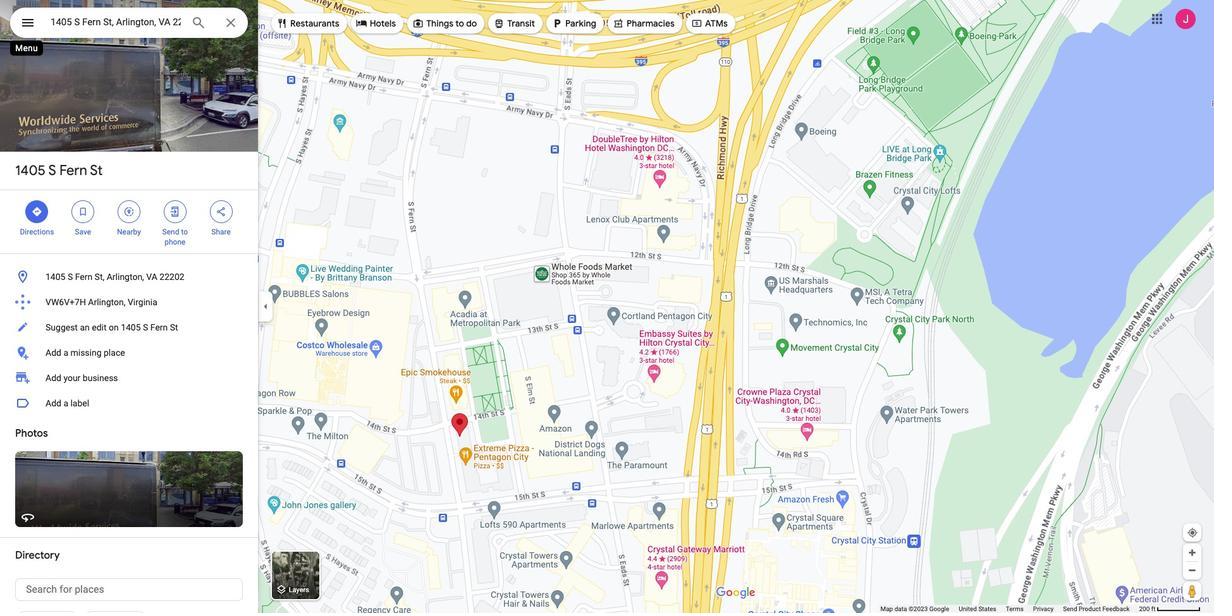 Task type: describe. For each thing, give the bounding box(es) containing it.
2 vertical spatial fern
[[150, 323, 168, 333]]

map data ©2023 google
[[881, 606, 950, 613]]

united states button
[[959, 605, 997, 614]]

1405 s fern st main content
[[0, 0, 258, 614]]

on
[[109, 323, 119, 333]]

1405 s fern st
[[15, 162, 103, 180]]

missing
[[71, 348, 102, 358]]

add a missing place button
[[0, 340, 258, 366]]

parking
[[566, 18, 597, 29]]


[[123, 205, 135, 219]]

show street view coverage image
[[1184, 582, 1202, 601]]

200 ft button
[[1140, 606, 1201, 613]]

suggest
[[46, 323, 78, 333]]

add for add a missing place
[[46, 348, 61, 358]]

share
[[211, 228, 231, 237]]

nearby
[[117, 228, 141, 237]]

atms
[[705, 18, 728, 29]]


[[691, 16, 703, 30]]

 hotels
[[356, 16, 396, 30]]

save
[[75, 228, 91, 237]]

add your business link
[[0, 366, 258, 391]]

actions for 1405 s fern st region
[[0, 190, 258, 254]]

do
[[466, 18, 477, 29]]

0 horizontal spatial st
[[90, 162, 103, 180]]

collapse side panel image
[[259, 300, 273, 314]]

send for send to phone
[[162, 228, 179, 237]]

send product feedback
[[1064, 606, 1130, 613]]

send to phone
[[162, 228, 188, 247]]

privacy button
[[1034, 605, 1054, 614]]

1405 inside suggest an edit on 1405 s fern st button
[[121, 323, 141, 333]]

suggest an edit on 1405 s fern st button
[[0, 315, 258, 340]]

united
[[959, 606, 977, 613]]

 pharmacies
[[613, 16, 675, 30]]

hotels
[[370, 18, 396, 29]]

directions
[[20, 228, 54, 237]]

photos
[[15, 428, 48, 440]]

directory
[[15, 550, 60, 562]]

1 vertical spatial arlington,
[[88, 297, 126, 307]]

 transit
[[494, 16, 535, 30]]

states
[[979, 606, 997, 613]]

pharmacies
[[627, 18, 675, 29]]

business
[[83, 373, 118, 383]]

add a label
[[46, 399, 89, 409]]

place
[[104, 348, 125, 358]]

 button
[[10, 8, 46, 40]]

terms
[[1006, 606, 1024, 613]]


[[276, 16, 288, 30]]

data
[[895, 606, 908, 613]]

send product feedback button
[[1064, 605, 1130, 614]]

show your location image
[[1187, 528, 1199, 539]]

add a missing place
[[46, 348, 125, 358]]

phone
[[165, 238, 186, 247]]


[[31, 205, 43, 219]]

 search field
[[10, 8, 248, 40]]

add a label button
[[0, 391, 258, 416]]

google
[[930, 606, 950, 613]]

add your business
[[46, 373, 118, 383]]

map
[[881, 606, 893, 613]]

footer inside the google maps 'element'
[[881, 605, 1140, 614]]

 parking
[[552, 16, 597, 30]]

200
[[1140, 606, 1150, 613]]

virginia
[[128, 297, 157, 307]]

s for 1405 s fern st
[[48, 162, 56, 180]]

none field inside "1405 s fern st, arlington, va 22202" field
[[51, 15, 181, 30]]

vw6v+7h arlington, virginia button
[[0, 290, 258, 315]]



Task type: locate. For each thing, give the bounding box(es) containing it.
a left the missing
[[64, 348, 68, 358]]

feedback
[[1103, 606, 1130, 613]]

st,
[[95, 272, 105, 282]]

send for send product feedback
[[1064, 606, 1078, 613]]

1405 up vw6v+7h
[[46, 272, 65, 282]]

s for 1405 s fern st, arlington, va 22202
[[68, 272, 73, 282]]

1 vertical spatial to
[[181, 228, 188, 237]]

1 vertical spatial a
[[64, 399, 68, 409]]

0 vertical spatial a
[[64, 348, 68, 358]]

 atms
[[691, 16, 728, 30]]

fern left st,
[[75, 272, 92, 282]]

to left do
[[456, 18, 464, 29]]

1 horizontal spatial st
[[170, 323, 178, 333]]

0 vertical spatial to
[[456, 18, 464, 29]]

ft
[[1152, 606, 1156, 613]]

arlington, up vw6v+7h arlington, virginia button
[[107, 272, 144, 282]]

0 horizontal spatial send
[[162, 228, 179, 237]]

1 add from the top
[[46, 348, 61, 358]]

st
[[90, 162, 103, 180], [170, 323, 178, 333]]


[[613, 16, 624, 30]]

2 vertical spatial 1405
[[121, 323, 141, 333]]

send left product
[[1064, 606, 1078, 613]]

s up directions
[[48, 162, 56, 180]]


[[413, 16, 424, 30]]

footer
[[881, 605, 1140, 614]]

©2023
[[909, 606, 928, 613]]

1 horizontal spatial s
[[68, 272, 73, 282]]


[[356, 16, 367, 30]]

arlington, up suggest an edit on 1405 s fern st
[[88, 297, 126, 307]]

restaurants
[[290, 18, 340, 29]]

united states
[[959, 606, 997, 613]]

arlington,
[[107, 272, 144, 282], [88, 297, 126, 307]]

layers
[[289, 587, 309, 595]]

1405 up 
[[15, 162, 46, 180]]

s up vw6v+7h
[[68, 272, 73, 282]]

fern for st,
[[75, 272, 92, 282]]

vw6v+7h
[[46, 297, 86, 307]]

s
[[48, 162, 56, 180], [68, 272, 73, 282], [143, 323, 148, 333]]

product
[[1079, 606, 1101, 613]]

0 vertical spatial s
[[48, 162, 56, 180]]

suggest an edit on 1405 s fern st
[[46, 323, 178, 333]]

va
[[146, 272, 157, 282]]

a inside button
[[64, 399, 68, 409]]

1 vertical spatial send
[[1064, 606, 1078, 613]]

add for add a label
[[46, 399, 61, 409]]

0 vertical spatial 1405
[[15, 162, 46, 180]]

200 ft
[[1140, 606, 1156, 613]]

label
[[71, 399, 89, 409]]


[[169, 205, 181, 219]]

a for label
[[64, 399, 68, 409]]

1 vertical spatial 1405
[[46, 272, 65, 282]]

0 horizontal spatial s
[[48, 162, 56, 180]]

2 horizontal spatial 1405
[[121, 323, 141, 333]]

0 vertical spatial fern
[[59, 162, 87, 180]]

3 add from the top
[[46, 399, 61, 409]]

to inside  things to do
[[456, 18, 464, 29]]

1 horizontal spatial to
[[456, 18, 464, 29]]

a for missing
[[64, 348, 68, 358]]

0 vertical spatial arlington,
[[107, 272, 144, 282]]

add for add your business
[[46, 373, 61, 383]]


[[215, 205, 227, 219]]


[[77, 205, 89, 219]]

1405 for 1405 s fern st
[[15, 162, 46, 180]]

send inside 'send product feedback' button
[[1064, 606, 1078, 613]]

add left label
[[46, 399, 61, 409]]

an
[[80, 323, 90, 333]]

 restaurants
[[276, 16, 340, 30]]

st up actions for 1405 s fern st "region"
[[90, 162, 103, 180]]

none text field inside 1405 s fern st main content
[[15, 579, 243, 602]]

fern
[[59, 162, 87, 180], [75, 272, 92, 282], [150, 323, 168, 333]]

2 add from the top
[[46, 373, 61, 383]]

1 a from the top
[[64, 348, 68, 358]]

to inside 'send to phone'
[[181, 228, 188, 237]]

send up phone
[[162, 228, 179, 237]]

add inside 'button'
[[46, 348, 61, 358]]

to
[[456, 18, 464, 29], [181, 228, 188, 237]]

1 vertical spatial add
[[46, 373, 61, 383]]

terms button
[[1006, 605, 1024, 614]]

fern for st
[[59, 162, 87, 180]]

1 horizontal spatial 1405
[[46, 272, 65, 282]]

add down suggest on the left bottom
[[46, 348, 61, 358]]

None field
[[51, 15, 181, 30]]

to up phone
[[181, 228, 188, 237]]

1405 s fern st, arlington, va 22202 button
[[0, 264, 258, 290]]

fern down virginia
[[150, 323, 168, 333]]

st inside button
[[170, 323, 178, 333]]

0 horizontal spatial to
[[181, 228, 188, 237]]

google maps element
[[0, 0, 1215, 614]]

0 vertical spatial st
[[90, 162, 103, 180]]

1405 s fern st, arlington, va 22202
[[46, 272, 184, 282]]

2 vertical spatial add
[[46, 399, 61, 409]]

send
[[162, 228, 179, 237], [1064, 606, 1078, 613]]

fern up 
[[59, 162, 87, 180]]


[[494, 16, 505, 30]]

1405 for 1405 s fern st, arlington, va 22202
[[46, 272, 65, 282]]

send inside 'send to phone'
[[162, 228, 179, 237]]

1405
[[15, 162, 46, 180], [46, 272, 65, 282], [121, 323, 141, 333]]

1405 right on
[[121, 323, 141, 333]]

0 vertical spatial add
[[46, 348, 61, 358]]

22202
[[160, 272, 184, 282]]

vw6v+7h arlington, virginia
[[46, 297, 157, 307]]

add
[[46, 348, 61, 358], [46, 373, 61, 383], [46, 399, 61, 409]]

1 horizontal spatial send
[[1064, 606, 1078, 613]]

a left label
[[64, 399, 68, 409]]

2 a from the top
[[64, 399, 68, 409]]

0 vertical spatial send
[[162, 228, 179, 237]]

your
[[64, 373, 81, 383]]

zoom in image
[[1188, 549, 1198, 558]]

add inside button
[[46, 399, 61, 409]]

things
[[426, 18, 454, 29]]

1 vertical spatial st
[[170, 323, 178, 333]]


[[20, 14, 35, 32]]

a inside 'button'
[[64, 348, 68, 358]]

add left your
[[46, 373, 61, 383]]

zoom out image
[[1188, 566, 1198, 576]]

None text field
[[15, 579, 243, 602]]

a
[[64, 348, 68, 358], [64, 399, 68, 409]]

s down virginia
[[143, 323, 148, 333]]

2 vertical spatial s
[[143, 323, 148, 333]]

st down the 22202
[[170, 323, 178, 333]]

1405 S Fern St, Arlington, VA 22202 field
[[10, 8, 248, 38]]

 things to do
[[413, 16, 477, 30]]

transit
[[508, 18, 535, 29]]


[[552, 16, 563, 30]]

edit
[[92, 323, 107, 333]]

1 vertical spatial s
[[68, 272, 73, 282]]

1 vertical spatial fern
[[75, 272, 92, 282]]

footer containing map data ©2023 google
[[881, 605, 1140, 614]]

2 horizontal spatial s
[[143, 323, 148, 333]]

privacy
[[1034, 606, 1054, 613]]

0 horizontal spatial 1405
[[15, 162, 46, 180]]

1405 inside the 1405 s fern st, arlington, va 22202 button
[[46, 272, 65, 282]]

google account: james peterson  
(james.peterson1902@gmail.com) image
[[1176, 9, 1196, 29]]



Task type: vqa. For each thing, say whether or not it's contained in the screenshot.


